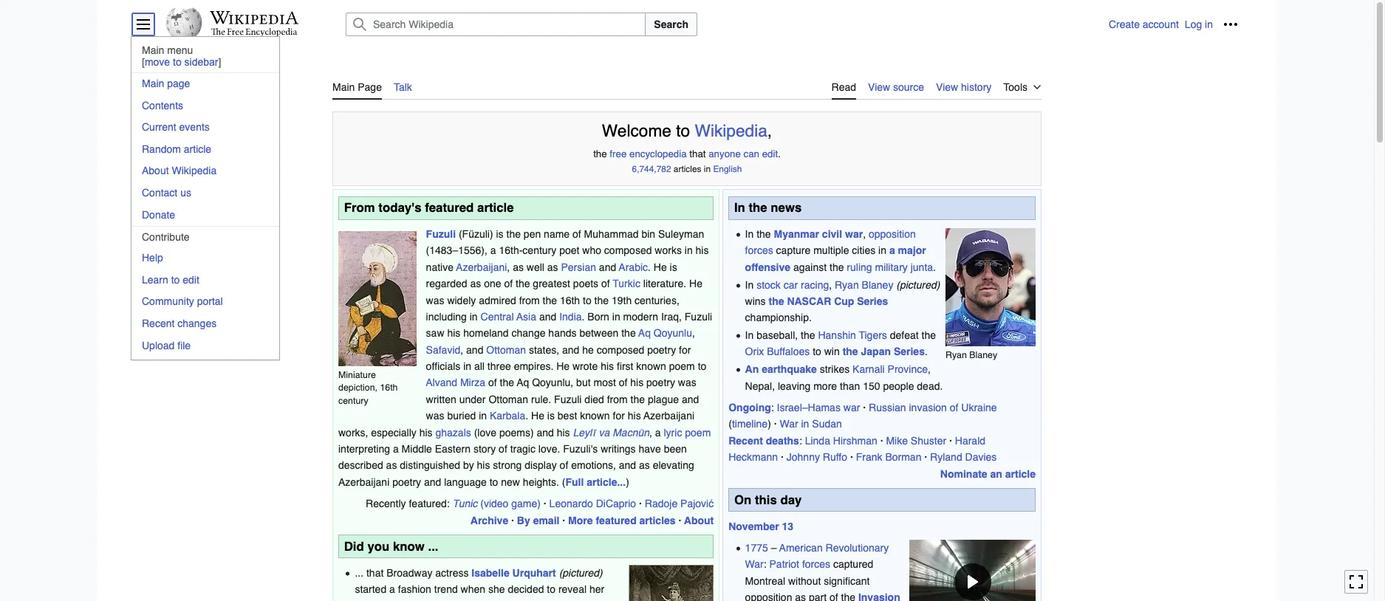 Task type: locate. For each thing, give the bounding box(es) containing it.
1 horizontal spatial known
[[636, 361, 666, 372]]

his down best
[[557, 427, 570, 439]]

of inside ) is the pen name of muhammad bin suleyman (1483–1556), a 16th-century poet who composed works in his native
[[573, 228, 581, 240]]

his down suleyman
[[696, 245, 709, 257]]

create account log in
[[1109, 18, 1213, 30]]

from down the most
[[607, 394, 628, 406]]

and up all
[[466, 344, 484, 356]]

1 vertical spatial from
[[607, 394, 628, 406]]

about for about link
[[684, 515, 714, 527]]

from inside literature. he was widely admired from the 16th to the 19th centuries, including in
[[519, 294, 540, 306]]

series
[[857, 296, 888, 307], [894, 346, 925, 358]]

help
[[142, 252, 163, 264]]

name
[[544, 228, 570, 240]]

wikipedia
[[695, 122, 768, 140], [172, 165, 217, 177]]

0 vertical spatial fuzuli
[[426, 228, 456, 240]]

arabic
[[619, 261, 648, 273]]

, inside , nepal, leaving more than 150 people dead.
[[928, 364, 931, 376]]

in inside . born in modern iraq, fuzuli saw his homeland change hands between the
[[612, 311, 620, 323]]

2 vertical spatial was
[[426, 410, 444, 422]]

elevating
[[653, 460, 694, 472]]

) up azerbaijani link on the left top of the page
[[490, 228, 493, 240]]

the down the greatest
[[543, 294, 557, 306]]

1 vertical spatial poetry
[[647, 377, 675, 389]]

1 horizontal spatial century
[[523, 245, 557, 257]]

1 horizontal spatial view
[[936, 81, 959, 93]]

featured up "fuzuli" link
[[425, 200, 474, 215]]

0 horizontal spatial century
[[338, 395, 368, 406]]

and down who
[[599, 261, 616, 273]]

lyric poem link
[[664, 427, 711, 439]]

0 vertical spatial (
[[459, 228, 462, 240]]

to right move
[[173, 56, 182, 68]]

his down first on the bottom left of page
[[630, 377, 644, 389]]

by left not
[[426, 600, 437, 601]]

war inside american revolutionary war
[[745, 559, 764, 571]]

view inside view history link
[[936, 81, 959, 93]]

of right 'one'
[[504, 278, 513, 290]]

events
[[179, 121, 210, 133]]

and right asia
[[539, 311, 557, 323]]

of right the part
[[830, 592, 838, 601]]

0 vertical spatial poem
[[669, 361, 695, 372]]

(pictured) up reveal at the left of the page
[[559, 567, 603, 579]]

a inside the ... that  broadway actress isabelle urquhart (pictured) started a fashion trend when she decided to reveal her figure on stage by not wearing
[[389, 584, 395, 596]]

greatest
[[533, 278, 570, 290]]

main for main menu move to sidebar
[[142, 44, 164, 56]]

welcome to wikipedia ,
[[602, 122, 772, 140]]

main for main page
[[142, 78, 164, 89]]

ottoman up three
[[486, 344, 526, 356]]

2 vertical spatial fuzuli
[[554, 394, 582, 406]]

the nascar cup series link
[[769, 296, 888, 307]]

in
[[734, 200, 745, 215], [745, 228, 754, 240], [745, 279, 754, 291], [745, 330, 754, 341]]

articles inside the free encyclopedia that anyone can edit . 6,744,782 articles in english
[[674, 164, 702, 174]]

0 vertical spatial series
[[857, 296, 888, 307]]

1 vertical spatial for
[[613, 410, 625, 422]]

ryland davies
[[930, 452, 997, 463]]

0 horizontal spatial )
[[490, 228, 493, 240]]

blaney inside in stock car racing , ryan blaney (pictured) wins the nascar cup series championship. in baseball, the hanshin tigers defeat the orix buffaloes to win the japan series .
[[862, 279, 894, 291]]

main content containing welcome to
[[327, 67, 1048, 601]]

composed up arabic link
[[604, 245, 652, 257]]

personal tools navigation
[[1109, 13, 1243, 36]]

1 vertical spatial forces
[[802, 559, 831, 571]]

1 vertical spatial known
[[580, 410, 610, 422]]

he down rule.
[[531, 410, 545, 422]]

is up 16th-
[[496, 228, 504, 240]]

new
[[501, 476, 520, 488]]

is
[[496, 228, 504, 240], [670, 261, 677, 273], [547, 410, 555, 422]]

multiple
[[814, 245, 849, 257]]

1 horizontal spatial :
[[771, 402, 774, 414]]

to left win at the right bottom
[[813, 346, 822, 358]]

talk link
[[394, 72, 412, 98]]

edit inside the free encyclopedia that anyone can edit . 6,744,782 articles in english
[[762, 149, 778, 160]]

shuster
[[911, 435, 947, 447]]

november 13
[[729, 521, 794, 532]]

1 vertical spatial composed
[[597, 344, 645, 356]]

for for poetry
[[679, 344, 691, 356]]

a left lyric
[[655, 427, 661, 439]]

captured
[[833, 559, 874, 571]]

2 vertical spatial azerbaijani
[[338, 476, 390, 488]]

0 horizontal spatial for
[[613, 410, 625, 422]]

0 horizontal spatial recent
[[142, 318, 175, 330]]

1 horizontal spatial aq
[[639, 328, 651, 339]]

for for known
[[613, 410, 625, 422]]

for inside 'states, and he composed poetry for officials in all three empires. he wrote his first known poem to alvand mirza'
[[679, 344, 691, 356]]

ottoman inside of the aq qoyunlu, but most of his poetry was written under ottoman rule. fuzuli died from the plague and was buried in
[[489, 394, 528, 406]]

is inside . he is best known for his azerbaijani works, especially his
[[547, 410, 555, 422]]

0 vertical spatial for
[[679, 344, 691, 356]]

azerbaijani down described
[[338, 476, 390, 488]]

1 vertical spatial wikipedia
[[172, 165, 217, 177]]

war
[[845, 228, 863, 240], [844, 402, 860, 414]]

american revolutionary war
[[745, 542, 889, 571]]

the down 'in the news'
[[757, 228, 771, 240]]

his inside . born in modern iraq, fuzuli saw his homeland change hands between the
[[447, 328, 461, 339]]

fuzuli ( füzuli
[[426, 228, 490, 240]]

2 vertical spatial poetry
[[392, 476, 421, 488]]

poetry up recently featured:
[[392, 476, 421, 488]]

known down died
[[580, 410, 610, 422]]

a up military
[[890, 245, 895, 257]]

1 horizontal spatial is
[[547, 410, 555, 422]]

his inside of the aq qoyunlu, but most of his poetry was written under ottoman rule. fuzuli died from the plague and was buried in
[[630, 377, 644, 389]]

articles down encyclopedia link
[[674, 164, 702, 174]]

article down events in the top of the page
[[184, 143, 211, 155]]

1 vertical spatial is
[[670, 261, 677, 273]]

0 vertical spatial (pictured)
[[897, 279, 940, 291]]

karbala link
[[490, 410, 526, 422]]

1 vertical spatial aq
[[517, 377, 529, 389]]

cup
[[834, 296, 854, 307]]

in up orix
[[745, 330, 754, 341]]

isabelle
[[472, 567, 510, 579]]

pen
[[524, 228, 541, 240]]

that inside the free encyclopedia that anyone can edit . 6,744,782 articles in english
[[690, 149, 706, 160]]

about up contact
[[142, 165, 169, 177]]

he inside 'states, and he composed poetry for officials in all three empires. he wrote his first known poem to alvand mirza'
[[557, 361, 570, 372]]

) up dicaprio
[[626, 476, 629, 488]]

1 vertical spatial article
[[477, 200, 514, 215]]

safavid
[[426, 344, 461, 356]]

0 vertical spatial war
[[845, 228, 863, 240]]

0 vertical spatial that
[[690, 149, 706, 160]]

1 horizontal spatial ryan
[[946, 349, 967, 360]]

. left born
[[582, 311, 585, 323]]

composed up first on the bottom left of page
[[597, 344, 645, 356]]

isabelle urquhart, c. 1892 image
[[629, 565, 714, 601]]

0 vertical spatial from
[[519, 294, 540, 306]]

1 horizontal spatial (
[[562, 476, 566, 488]]

israel–hamas war
[[777, 402, 860, 414]]

0 vertical spatial is
[[496, 228, 504, 240]]

1 horizontal spatial recent
[[729, 435, 763, 447]]

ryan blaney in may 2023 image
[[946, 228, 1036, 346]]

0 horizontal spatial 16th
[[380, 382, 398, 393]]

and right plague
[[682, 394, 699, 406]]

1 vertical spatial :
[[799, 435, 802, 447]]

1 vertical spatial war
[[844, 402, 860, 414]]

war in sudan link
[[780, 419, 842, 430]]

is inside ) is the pen name of muhammad bin suleyman (1483–1556), a 16th-century poet who composed works in his native
[[496, 228, 504, 240]]

0 horizontal spatial forces
[[745, 245, 773, 257]]

1 vertical spatial (
[[562, 476, 566, 488]]

the up buffaloes
[[801, 330, 815, 341]]

2 horizontal spatial azerbaijani
[[644, 410, 695, 422]]

1 horizontal spatial from
[[607, 394, 628, 406]]

that down welcome to wikipedia ,
[[690, 149, 706, 160]]

turkic link
[[613, 278, 641, 290]]

most
[[594, 377, 616, 389]]

0 vertical spatial article
[[184, 143, 211, 155]]

opposition up major on the top right
[[869, 228, 916, 240]]

timeline link
[[732, 419, 768, 430]]

capture multiple cities in
[[773, 245, 890, 257]]

the down capture multiple cities in
[[830, 261, 844, 273]]

he inside . he is regarded as one of the greatest poets of
[[654, 261, 667, 273]]

who
[[582, 245, 601, 257]]

written
[[426, 394, 457, 406]]

recent for recent changes
[[142, 318, 175, 330]]

from up central asia and india
[[519, 294, 540, 306]]

deaths
[[766, 435, 799, 447]]

in down "israel–hamas"
[[801, 419, 809, 430]]

aq qoyunlu , safavid , and ottoman
[[426, 328, 695, 356]]

0 vertical spatial war
[[780, 419, 798, 430]]

for up leylī va macnūn link
[[613, 410, 625, 422]]

0 horizontal spatial edit
[[183, 274, 199, 286]]

to inside main menu move to sidebar
[[173, 56, 182, 68]]

.
[[778, 149, 781, 160], [648, 261, 651, 273], [933, 261, 936, 273], [582, 311, 585, 323], [925, 346, 928, 358], [526, 410, 528, 422]]

bin
[[642, 228, 655, 240]]

alvand mirza link
[[426, 377, 486, 389]]

persian
[[561, 261, 596, 273]]

(1483–1556),
[[426, 245, 488, 257]]

of down first on the bottom left of page
[[619, 377, 628, 389]]

main inside main page link
[[333, 81, 355, 93]]

to inside 'states, and he composed poetry for officials in all three empires. he wrote his first known poem to alvand mirza'
[[698, 361, 707, 372]]

0 horizontal spatial view
[[868, 81, 891, 93]]

wikipedia image
[[210, 11, 299, 24]]

0 vertical spatial known
[[636, 361, 666, 372]]

view inside view source link
[[868, 81, 891, 93]]

opposition inside captured montreal without significant opposition as part of the
[[745, 592, 792, 601]]

karbala
[[490, 410, 526, 422]]

1 horizontal spatial edit
[[762, 149, 778, 160]]

edit right can
[[762, 149, 778, 160]]

poems)
[[499, 427, 534, 439]]

1 vertical spatial opposition
[[745, 592, 792, 601]]

main left the 'menu'
[[142, 44, 164, 56]]

for inside . he is best known for his azerbaijani works, especially his
[[613, 410, 625, 422]]

0 horizontal spatial series
[[857, 296, 888, 307]]

poetry inside 'ghazals (love poems) and his leylī va macnūn , a lyric poem interpreting a middle eastern story of tragic love. fuzuli's writings have been described as distinguished by his strong display of emotions, and as elevating azerbaijani poetry and language to new heights. ('
[[392, 476, 421, 488]]

was inside literature. he was widely admired from the 16th to the 19th centuries, including in
[[426, 294, 444, 306]]

2 vertical spatial :
[[764, 559, 767, 571]]

0 vertical spatial was
[[426, 294, 444, 306]]

community portal
[[142, 296, 223, 308]]

he right literature.
[[689, 278, 703, 290]]

in down widely
[[470, 311, 478, 323]]

he inside literature. he was widely admired from the 16th to the 19th centuries, including in
[[689, 278, 703, 290]]

. up literature.
[[648, 261, 651, 273]]

his down including
[[447, 328, 461, 339]]

aq inside aq qoyunlu , safavid , and ottoman
[[639, 328, 651, 339]]

and left he
[[562, 344, 580, 356]]

1 horizontal spatial wikipedia
[[695, 122, 768, 140]]

. up poems)
[[526, 410, 528, 422]]

2 view from the left
[[936, 81, 959, 93]]

1 view from the left
[[868, 81, 891, 93]]

in for in the news
[[734, 200, 745, 215]]

significant
[[824, 575, 870, 587]]

0 vertical spatial )
[[490, 228, 493, 240]]

opposition forces link
[[745, 228, 916, 257]]

view
[[868, 81, 891, 93], [936, 81, 959, 93]]

harald heckmann link
[[729, 435, 986, 463]]

in down english
[[734, 200, 745, 215]]

win
[[824, 346, 840, 358]]

stage
[[398, 600, 423, 601]]

) inside ) is the pen name of muhammad bin suleyman (1483–1556), a 16th-century poet who composed works in his native
[[490, 228, 493, 240]]

the japan series link
[[843, 346, 925, 358]]

is for azerbaijani
[[547, 410, 555, 422]]

to inside 'ghazals (love poems) and his leylī va macnūn , a lyric poem interpreting a middle eastern story of tragic love. fuzuli's writings have been described as distinguished by his strong display of emotions, and as elevating azerbaijani poetry and language to new heights. ('
[[490, 476, 498, 488]]

miniature depiction, 16th century image
[[338, 231, 417, 366]]

to down poets
[[583, 294, 592, 306]]

0 horizontal spatial featured
[[425, 200, 474, 215]]

is down works
[[670, 261, 677, 273]]

1 horizontal spatial by
[[463, 460, 474, 472]]

0 horizontal spatial aq
[[517, 377, 529, 389]]

1 horizontal spatial series
[[894, 346, 925, 358]]

in inside ) is the pen name of muhammad bin suleyman (1483–1556), a 16th-century poet who composed works in his native
[[685, 245, 693, 257]]

: up montreal
[[764, 559, 767, 571]]

0 horizontal spatial wikipedia
[[172, 165, 217, 177]]

his up the most
[[601, 361, 614, 372]]

current events
[[142, 121, 210, 133]]

the inside the free encyclopedia that anyone can edit . 6,744,782 articles in english
[[593, 149, 607, 160]]

edit up community portal
[[183, 274, 199, 286]]

. up province
[[925, 346, 928, 358]]

1 horizontal spatial for
[[679, 344, 691, 356]]

is inside . he is regarded as one of the greatest poets of
[[670, 261, 677, 273]]

contents link
[[132, 95, 279, 116]]

1 vertical spatial azerbaijani
[[644, 410, 695, 422]]

series down defeat in the right of the page
[[894, 346, 925, 358]]

known inside 'states, and he composed poetry for officials in all three empires. he wrote his first known poem to alvand mirza'
[[636, 361, 666, 372]]

fuzuli inside of the aq qoyunlu, but most of his poetry was written under ottoman rule. fuzuli died from the plague and was buried in
[[554, 394, 582, 406]]

poem inside 'states, and he composed poetry for officials in all three empires. he wrote his first known poem to alvand mirza'
[[669, 361, 695, 372]]

her
[[590, 584, 605, 596]]

,
[[768, 122, 772, 140], [863, 228, 866, 240], [507, 261, 510, 273], [829, 279, 832, 291], [692, 328, 695, 339], [461, 344, 463, 356], [928, 364, 931, 376], [650, 427, 652, 439]]

view left source
[[868, 81, 891, 93]]

he inside . he is best known for his azerbaijani works, especially his
[[531, 410, 545, 422]]

mike shuster
[[886, 435, 947, 447]]

fullscreen image
[[1349, 575, 1364, 590]]

in up wins on the right of page
[[745, 279, 754, 291]]

0 vertical spatial ryan
[[835, 279, 859, 291]]

main inside main menu move to sidebar
[[142, 44, 164, 56]]

century up well
[[523, 245, 557, 257]]

azerbaijani link
[[456, 261, 507, 273]]

to inside literature. he was widely admired from the 16th to the 19th centuries, including in
[[583, 294, 592, 306]]

full article... link
[[566, 476, 626, 488]]

of inside russian invasion of ukraine timeline
[[950, 402, 959, 414]]

1 vertical spatial war
[[745, 559, 764, 571]]

1 vertical spatial that
[[366, 567, 384, 579]]

aq down the empires.
[[517, 377, 529, 389]]

poets
[[573, 278, 599, 290]]

depiction,
[[338, 382, 378, 393]]

2 horizontal spatial article
[[1005, 468, 1036, 480]]

0 vertical spatial 16th
[[560, 294, 580, 306]]

suleyman
[[658, 228, 704, 240]]

1 horizontal spatial featured
[[596, 515, 637, 527]]

his inside ) is the pen name of muhammad bin suleyman (1483–1556), a 16th-century poet who composed works in his native
[[696, 245, 709, 257]]

, inside in stock car racing , ryan blaney (pictured) wins the nascar cup series championship. in baseball, the hanshin tigers defeat the orix buffaloes to win the japan series .
[[829, 279, 832, 291]]

0 vertical spatial forces
[[745, 245, 773, 257]]

century inside ) is the pen name of muhammad bin suleyman (1483–1556), a 16th-century poet who composed works in his native
[[523, 245, 557, 257]]

in inside 'states, and he composed poetry for officials in all three empires. he wrote his first known poem to alvand mirza'
[[463, 361, 471, 372]]

play video image
[[954, 564, 991, 601]]

earthquake
[[762, 364, 817, 376]]

the down significant
[[841, 592, 856, 601]]

16th up india
[[560, 294, 580, 306]]

2 horizontal spatial is
[[670, 261, 677, 273]]

Search search field
[[328, 13, 1109, 36]]

0 horizontal spatial that
[[366, 567, 384, 579]]

baseball,
[[757, 330, 798, 341]]

recent up the upload
[[142, 318, 175, 330]]

main down move
[[142, 78, 164, 89]]

invasion
[[909, 402, 947, 414]]

1 horizontal spatial fuzuli
[[554, 394, 582, 406]]

about for about wikipedia
[[142, 165, 169, 177]]

province
[[888, 364, 928, 376]]

his inside 'states, and he composed poetry for officials in all three empires. he wrote his first known poem to alvand mirza'
[[601, 361, 614, 372]]

full article... )
[[566, 476, 629, 488]]

the inside . born in modern iraq, fuzuli saw his homeland change hands between the
[[622, 328, 636, 339]]

featured
[[425, 200, 474, 215], [596, 515, 637, 527]]

to up the free encyclopedia that anyone can edit . 6,744,782 articles in english
[[676, 122, 690, 140]]

0 vertical spatial blaney
[[862, 279, 894, 291]]

in inside the free encyclopedia that anyone can edit . 6,744,782 articles in english
[[704, 164, 711, 174]]

0 vertical spatial composed
[[604, 245, 652, 257]]

(pictured) inside the ... that  broadway actress isabelle urquhart (pictured) started a fashion trend when she decided to reveal her figure on stage by not wearing
[[559, 567, 603, 579]]

series down ryan blaney link
[[857, 296, 888, 307]]

0 vertical spatial ottoman
[[486, 344, 526, 356]]

safavid link
[[426, 344, 461, 356]]

aq qoyunlu link
[[639, 328, 692, 339]]

the down well
[[516, 278, 530, 290]]

buffaloes
[[767, 346, 810, 358]]

article up "füzuli" in the top left of the page
[[477, 200, 514, 215]]

portal
[[197, 296, 223, 308]]

1 vertical spatial poem
[[685, 427, 711, 439]]

opposition inside the opposition forces
[[869, 228, 916, 240]]

encyclopedia link
[[630, 149, 687, 160]]

to inside in stock car racing , ryan blaney (pictured) wins the nascar cup series championship. in baseball, the hanshin tigers defeat the orix buffaloes to win the japan series .
[[813, 346, 822, 358]]

tragic
[[510, 443, 536, 455]]

16th inside literature. he was widely admired from the 16th to the 19th centuries, including in
[[560, 294, 580, 306]]

fuzuli up best
[[554, 394, 582, 406]]

0 vertical spatial about
[[142, 165, 169, 177]]

16th inside miniature depiction, 16th century
[[380, 382, 398, 393]]

main inside main page link
[[142, 78, 164, 89]]

fuzuli right iraq,
[[685, 311, 712, 323]]

and up love.
[[537, 427, 554, 439]]

0 vertical spatial azerbaijani
[[456, 261, 507, 273]]

english link
[[713, 164, 742, 174]]

by
[[517, 515, 530, 527]]

he up literature.
[[654, 261, 667, 273]]

fuzuli up (1483–1556),
[[426, 228, 456, 240]]

16th right depiction,
[[380, 382, 398, 393]]

died
[[585, 394, 604, 406]]

poetry
[[647, 344, 676, 356], [647, 377, 675, 389], [392, 476, 421, 488]]

( right heights.
[[562, 476, 566, 488]]

: up johnny
[[799, 435, 802, 447]]

1 horizontal spatial that
[[690, 149, 706, 160]]

0 vertical spatial aq
[[639, 328, 651, 339]]

an
[[745, 364, 759, 376]]

about link
[[684, 515, 714, 527]]

1 vertical spatial by
[[426, 600, 437, 601]]

wikipedia up us
[[172, 165, 217, 177]]

main left page
[[333, 81, 355, 93]]

2 vertical spatial article
[[1005, 468, 1036, 480]]

poem right lyric
[[685, 427, 711, 439]]

leonardo dicaprio link
[[549, 498, 636, 510]]

0 horizontal spatial about
[[142, 165, 169, 177]]

the left plague
[[631, 394, 645, 406]]

in left english link
[[704, 164, 711, 174]]

opposition down montreal
[[745, 592, 792, 601]]

american revolutionary war link
[[745, 542, 889, 571]]

recent for recent deaths :
[[729, 435, 763, 447]]

0 vertical spatial by
[[463, 460, 474, 472]]

that right ...
[[366, 567, 384, 579]]

create account link
[[1109, 18, 1179, 30]]

0 horizontal spatial article
[[184, 143, 211, 155]]

0 horizontal spatial war
[[745, 559, 764, 571]]

india
[[559, 311, 582, 323]]

0 horizontal spatial ryan
[[835, 279, 859, 291]]

main content
[[327, 67, 1048, 601]]

poetry down aq qoyunlu link
[[647, 344, 676, 356]]

main page link
[[132, 73, 279, 94]]

and down writings
[[619, 460, 636, 472]]

as left 'one'
[[470, 278, 481, 290]]

is left best
[[547, 410, 555, 422]]

in left all
[[463, 361, 471, 372]]

of up strong
[[499, 443, 507, 455]]

0 horizontal spatial by
[[426, 600, 437, 601]]

his up macnūn
[[628, 410, 641, 422]]

captured montreal without significant opposition as part of the
[[745, 559, 874, 601]]

1 vertical spatial (pictured)
[[559, 567, 603, 579]]

by inside the ... that  broadway actress isabelle urquhart (pictured) started a fashion trend when she decided to reveal her figure on stage by not wearing
[[426, 600, 437, 601]]

0 horizontal spatial opposition
[[745, 592, 792, 601]]



Task type: describe. For each thing, give the bounding box(es) containing it.
tunic (video game)
[[453, 498, 541, 510]]

1 horizontal spatial azerbaijani
[[456, 261, 507, 273]]

aq inside of the aq qoyunlu, but most of his poetry was written under ottoman rule. fuzuli died from the plague and was buried in
[[517, 377, 529, 389]]

the up born
[[595, 294, 609, 306]]

know ...
[[393, 539, 439, 554]]

as inside captured montreal without significant opposition as part of the
[[795, 592, 806, 601]]

0 vertical spatial wikipedia
[[695, 122, 768, 140]]

he for . he is regarded as one of the greatest poets of
[[654, 261, 667, 273]]

... that  broadway actress isabelle urquhart (pictured) started a fashion trend when she decided to reveal her figure on stage by not wearing
[[355, 567, 605, 601]]

and inside aq qoyunlu , safavid , and ottoman
[[466, 344, 484, 356]]

ryan inside in stock car racing , ryan blaney (pictured) wins the nascar cup series championship. in baseball, the hanshin tigers defeat the orix buffaloes to win the japan series .
[[835, 279, 859, 291]]

. inside . he is regarded as one of the greatest poets of
[[648, 261, 651, 273]]

in the myanmar civil war ,
[[745, 228, 869, 240]]

when
[[461, 584, 486, 596]]

the left news
[[749, 200, 768, 215]]

against the ruling military junta .
[[791, 261, 936, 273]]

from
[[344, 200, 375, 215]]

in for in the myanmar civil war ,
[[745, 228, 754, 240]]

in for in stock car racing , ryan blaney (pictured) wins the nascar cup series championship. in baseball, the hanshin tigers defeat the orix buffaloes to win the japan series .
[[745, 279, 754, 291]]

from inside of the aq qoyunlu, but most of his poetry was written under ottoman rule. fuzuli died from the plague and was buried in
[[607, 394, 628, 406]]

centuries,
[[635, 294, 680, 306]]

trend
[[434, 584, 458, 596]]

1 vertical spatial articles
[[640, 515, 676, 527]]

(pictured) inside in stock car racing , ryan blaney (pictured) wins the nascar cup series championship. in baseball, the hanshin tigers defeat the orix buffaloes to win the japan series .
[[897, 279, 940, 291]]

the down three
[[500, 377, 514, 389]]

poetry inside 'states, and he composed poetry for officials in all three empires. he wrote his first known poem to alvand mirza'
[[647, 344, 676, 356]]

heckmann
[[729, 452, 778, 463]]

move to sidebar button
[[142, 56, 221, 68]]

the inside ) is the pen name of muhammad bin suleyman (1483–1556), a 16th-century poet who composed works in his native
[[507, 228, 521, 240]]

he for literature. he was widely admired from the 16th to the 19th centuries, including in
[[689, 278, 703, 290]]

to inside the ... that  broadway actress isabelle urquhart (pictured) started a fashion trend when she decided to reveal her figure on stage by not wearing
[[547, 584, 556, 596]]

1 vertical spatial was
[[678, 377, 697, 389]]

email
[[533, 515, 560, 527]]

in inside 'personal tools' navigation
[[1205, 18, 1213, 30]]

composed inside 'states, and he composed poetry for officials in all three empires. he wrote his first known poem to alvand mirza'
[[597, 344, 645, 356]]

. born in modern iraq, fuzuli saw his homeland change hands between the
[[426, 311, 712, 339]]

lyric
[[664, 427, 682, 439]]

contribute
[[142, 231, 190, 243]]

ghazals (love poems) and his leylī va macnūn , a lyric poem interpreting a middle eastern story of tragic love. fuzuli's writings have been described as distinguished by his strong display of emotions, and as elevating azerbaijani poetry and language to new heights. (
[[338, 427, 711, 488]]

nominate
[[941, 468, 988, 480]]

the right defeat in the right of the page
[[922, 330, 936, 341]]

. inside the free encyclopedia that anyone can edit . 6,744,782 articles in english
[[778, 149, 781, 160]]

not
[[440, 600, 454, 601]]

a inside a major offensive
[[890, 245, 895, 257]]

16th-
[[499, 245, 523, 257]]

menu image
[[136, 17, 151, 32]]

nepal,
[[745, 380, 775, 392]]

of down love.
[[560, 460, 568, 472]]

main for main page
[[333, 81, 355, 93]]

poetry inside of the aq qoyunlu, but most of his poetry was written under ottoman rule. fuzuli died from the plague and was buried in
[[647, 377, 675, 389]]

as right described
[[386, 460, 397, 472]]

0 horizontal spatial (
[[459, 228, 462, 240]]

the inside . he is regarded as one of the greatest poets of
[[516, 278, 530, 290]]

. inside . he is best known for his azerbaijani works, especially his
[[526, 410, 528, 422]]

1 vertical spatial ryan
[[946, 349, 967, 360]]

distinguished
[[400, 460, 460, 472]]

mike shuster link
[[886, 435, 947, 447]]

tools
[[1004, 81, 1028, 93]]

in inside of the aq qoyunlu, but most of his poetry was written under ottoman rule. fuzuli died from the plague and was buried in
[[479, 410, 487, 422]]

archive
[[471, 515, 509, 527]]

best
[[558, 410, 577, 422]]

in inside literature. he was widely admired from the 16th to the 19th centuries, including in
[[470, 311, 478, 323]]

racing
[[801, 279, 829, 291]]

the inside captured montreal without significant opposition as part of the
[[841, 592, 856, 601]]

upload
[[142, 340, 175, 351]]

a major offensive link
[[745, 245, 926, 273]]

championship.
[[745, 312, 812, 324]]

azerbaijani inside 'ghazals (love poems) and his leylī va macnūn , a lyric poem interpreting a middle eastern story of tragic love. fuzuli's writings have been described as distinguished by his strong display of emotions, and as elevating azerbaijani poetry and language to new heights. ('
[[338, 476, 390, 488]]

poem inside 'ghazals (love poems) and his leylī va macnūn , a lyric poem interpreting a middle eastern story of tragic love. fuzuli's writings have been described as distinguished by his strong display of emotions, and as elevating azerbaijani poetry and language to new heights. ('
[[685, 427, 711, 439]]

decided
[[508, 584, 544, 596]]

. inside . born in modern iraq, fuzuli saw his homeland change hands between the
[[582, 311, 585, 323]]

mike
[[886, 435, 908, 447]]

major
[[898, 245, 926, 257]]

as inside . he is regarded as one of the greatest poets of
[[470, 278, 481, 290]]

that inside the ... that  broadway actress isabelle urquhart (pictured) started a fashion trend when she decided to reveal her figure on stage by not wearing
[[366, 567, 384, 579]]

tigers
[[859, 330, 887, 341]]

1 vertical spatial blaney
[[970, 349, 998, 360]]

hanshin
[[818, 330, 856, 341]]

interpreting
[[338, 443, 390, 455]]

of right poets
[[601, 278, 610, 290]]

a major offensive
[[745, 245, 926, 273]]

contact
[[142, 187, 178, 199]]

composed inside ) is the pen name of muhammad bin suleyman (1483–1556), a 16th-century poet who composed works in his native
[[604, 245, 652, 257]]

dead.
[[917, 380, 943, 392]]

including
[[426, 311, 467, 323]]

upload file link
[[132, 335, 279, 356]]

fuzuli inside . born in modern iraq, fuzuli saw his homeland change hands between the
[[685, 311, 712, 323]]

forces inside the opposition forces
[[745, 245, 773, 257]]

central asia link
[[481, 311, 536, 323]]

ryan blaney link
[[835, 279, 894, 291]]

and inside of the aq qoyunlu, but most of his poetry was written under ottoman rule. fuzuli died from the plague and was buried in
[[682, 394, 699, 406]]

known inside . he is best known for his azerbaijani works, especially his
[[580, 410, 610, 422]]

wearing
[[457, 600, 494, 601]]

page
[[167, 78, 190, 89]]

well
[[527, 261, 545, 273]]

full article...
[[566, 476, 626, 488]]

buried
[[447, 410, 476, 422]]

6,744,782
[[632, 164, 671, 174]]

ottoman inside aq qoyunlu , safavid , and ottoman
[[486, 344, 526, 356]]

free link
[[610, 149, 627, 160]]

ryland
[[930, 452, 963, 463]]

random article
[[142, 143, 211, 155]]

in up ruling military junta link on the right of the page
[[879, 245, 887, 257]]

harald heckmann
[[729, 435, 986, 463]]

leylī
[[573, 427, 596, 439]]

learn to edit
[[142, 274, 199, 286]]

recently
[[366, 498, 406, 510]]

as left well
[[513, 261, 524, 273]]

myanmar civil war link
[[774, 228, 863, 240]]

century inside miniature depiction, 16th century
[[338, 395, 368, 406]]

strikes
[[820, 364, 850, 376]]

central
[[481, 311, 514, 323]]

emotions,
[[571, 460, 616, 472]]

ryland davies link
[[930, 452, 997, 463]]

have
[[639, 443, 661, 455]]

view for view source
[[868, 81, 891, 93]]

azerbaijani inside . he is best known for his azerbaijani works, especially his
[[644, 410, 695, 422]]

move
[[145, 56, 170, 68]]

nominate an article link
[[941, 468, 1036, 480]]

1 horizontal spatial war
[[780, 419, 798, 430]]

figure
[[355, 600, 381, 601]]

view history link
[[936, 72, 992, 98]]

Search Wikipedia search field
[[346, 13, 646, 36]]

, inside 'ghazals (love poems) and his leylī va macnūn , a lyric poem interpreting a middle eastern story of tragic love. fuzuli's writings have been described as distinguished by his strong display of emotions, and as elevating azerbaijani poetry and language to new heights. ('
[[650, 427, 652, 439]]

. right military
[[933, 261, 936, 273]]

modern
[[623, 311, 658, 323]]

he for . he is best known for his azerbaijani works, especially his
[[531, 410, 545, 422]]

1 vertical spatial edit
[[183, 274, 199, 286]]

his down story
[[477, 460, 490, 472]]

read
[[832, 81, 856, 93]]

0 vertical spatial :
[[771, 402, 774, 414]]

1 horizontal spatial article
[[477, 200, 514, 215]]

of down three
[[488, 377, 497, 389]]

1 vertical spatial series
[[894, 346, 925, 358]]

one
[[484, 278, 501, 290]]

is for the
[[670, 261, 677, 273]]

his up "middle"
[[419, 427, 433, 439]]

of inside captured montreal without significant opposition as part of the
[[830, 592, 838, 601]]

frank borman link
[[856, 452, 922, 463]]

ongoing :
[[729, 402, 777, 414]]

a down especially
[[393, 443, 399, 455]]

to right learn
[[171, 274, 180, 286]]

admired
[[479, 294, 516, 306]]

( inside 'ghazals (love poems) and his leylī va macnūn , a lyric poem interpreting a middle eastern story of tragic love. fuzuli's writings have been described as distinguished by his strong display of emotions, and as elevating azerbaijani poetry and language to new heights. ('
[[562, 476, 566, 488]]

ukraine
[[962, 402, 997, 414]]

view for view history
[[936, 81, 959, 93]]

a inside ) is the pen name of muhammad bin suleyman (1483–1556), a 16th-century poet who composed works in his native
[[490, 245, 496, 257]]

2 horizontal spatial :
[[799, 435, 802, 447]]

saw
[[426, 328, 444, 339]]

the free encyclopedia image
[[211, 28, 297, 38]]

1 vertical spatial )
[[626, 476, 629, 488]]

november
[[729, 521, 779, 532]]

1775 –
[[745, 542, 780, 554]]

the down hanshin tigers link
[[843, 346, 858, 358]]

orix buffaloes link
[[745, 346, 810, 358]]

read link
[[832, 72, 856, 100]]

story
[[474, 443, 496, 455]]

article inside "random article" link
[[184, 143, 211, 155]]

been
[[664, 443, 687, 455]]

0 horizontal spatial fuzuli
[[426, 228, 456, 240]]

as up the greatest
[[547, 261, 558, 273]]

ottoman link
[[486, 344, 526, 356]]

did you know ...
[[344, 539, 439, 554]]

radoje pajović
[[645, 498, 714, 510]]

and down "distinguished"
[[424, 476, 441, 488]]

an earthquake strikes karnali province
[[745, 364, 928, 376]]

welcome
[[602, 122, 672, 140]]

as down have
[[639, 460, 650, 472]]

0 horizontal spatial :
[[764, 559, 767, 571]]

by inside 'ghazals (love poems) and his leylī va macnūn , a lyric poem interpreting a middle eastern story of tragic love. fuzuli's writings have been described as distinguished by his strong display of emotions, and as elevating azerbaijani poetry and language to new heights. ('
[[463, 460, 474, 472]]

the up "championship."
[[769, 296, 784, 307]]

log in and more options image
[[1224, 17, 1238, 32]]

and inside 'states, and he composed poetry for officials in all three empires. he wrote his first known poem to alvand mirza'
[[562, 344, 580, 356]]

car
[[784, 279, 798, 291]]

especially
[[371, 427, 417, 439]]

. inside in stock car racing , ryan blaney (pictured) wins the nascar cup series championship. in baseball, the hanshin tigers defeat the orix buffaloes to win the japan series .
[[925, 346, 928, 358]]



Task type: vqa. For each thing, say whether or not it's contained in the screenshot.
middle FUZULI
yes



